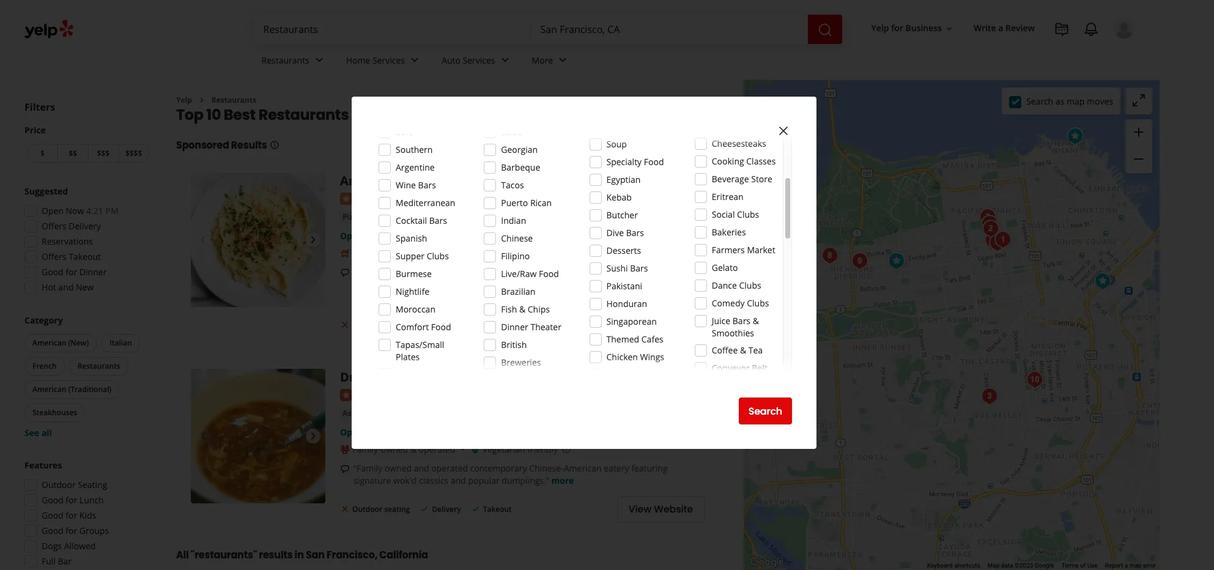 Task type: describe. For each thing, give the bounding box(es) containing it.
eatery
[[604, 462, 629, 474]]

business categories element
[[252, 44, 1136, 80]]

see all
[[24, 427, 52, 439]]

delivery inside group
[[69, 220, 101, 232]]

open now 4:21 pm
[[42, 205, 118, 217]]

bars for dive
[[626, 227, 644, 239]]

order…"
[[354, 291, 386, 302]]

0 vertical spatial italian button
[[368, 211, 397, 223]]

24 chevron down v2 image for more
[[556, 53, 570, 68]]

sushi inside conveyor belt sushi
[[712, 374, 734, 386]]

good for lunch
[[42, 494, 104, 506]]

$
[[40, 148, 45, 158]]

3.1 star rating image
[[340, 193, 406, 205]]

map data ©2023 google
[[988, 562, 1055, 569]]

google
[[1035, 562, 1055, 569]]

more link for bistro
[[552, 475, 574, 486]]

good for good for kids
[[42, 510, 63, 521]]

zoom in image
[[1132, 125, 1147, 139]]

clubs for dance clubs
[[739, 280, 762, 291]]

and right the classics
[[451, 475, 466, 486]]

0 horizontal spatial friendly
[[494, 247, 524, 259]]

amici's east coast pizzeria at cloudkitchens soma image
[[191, 173, 326, 307]]

family-
[[352, 443, 381, 455]]

and inside group
[[58, 281, 74, 293]]

sponsored
[[176, 139, 229, 153]]

(19 reviews) link
[[426, 191, 473, 205]]

full bar
[[42, 556, 72, 567]]

east
[[386, 173, 412, 189]]

bakeries
[[712, 226, 746, 238]]

good for good for lunch
[[42, 494, 63, 506]]

outdoor inside group
[[42, 479, 76, 491]]

0 horizontal spatial italian
[[110, 338, 132, 348]]

operated for and
[[432, 462, 468, 474]]

conveyor
[[712, 362, 750, 374]]

store
[[751, 173, 773, 185]]

fermentation lab image
[[991, 227, 1016, 252]]

through
[[511, 278, 543, 290]]

owned for "family
[[385, 462, 412, 474]]

clubs for supper clubs
[[427, 250, 449, 262]]

3.1 link
[[411, 191, 423, 205]]

user actions element
[[862, 15, 1153, 91]]

$$$$ button
[[118, 144, 149, 163]]

dive bars
[[607, 227, 644, 239]]

smoothies
[[712, 327, 754, 339]]

1 vertical spatial takeout
[[483, 320, 512, 331]]

specialty
[[607, 156, 642, 168]]

for for kids
[[66, 510, 77, 521]]

dinner inside group
[[79, 266, 107, 278]]

24 chevron down v2 image for auto services
[[498, 53, 512, 68]]

dumpling baby china bistro image
[[191, 369, 326, 504]]

honduran
[[607, 298, 647, 310]]

category
[[24, 315, 63, 326]]

classes
[[747, 155, 776, 167]]

previous image
[[196, 233, 210, 247]]

open until 10:00 pm
[[340, 230, 422, 242]]

delivery for dumpling
[[432, 504, 461, 515]]

0 horizontal spatial at
[[503, 173, 516, 189]]

signature
[[354, 475, 391, 486]]

large
[[443, 247, 465, 259]]

french button
[[24, 357, 65, 376]]

©2023
[[1015, 562, 1034, 569]]

outdoor seating for dumpling
[[352, 504, 410, 515]]

all
[[176, 548, 189, 562]]

report
[[1105, 562, 1124, 569]]

services for auto services
[[463, 54, 495, 66]]

cheesesteaks
[[712, 138, 766, 149]]

soup
[[607, 138, 627, 150]]

1 horizontal spatial friendly
[[528, 443, 558, 455]]

view website for dumpling baby china bistro
[[629, 502, 693, 517]]

and up the classics
[[414, 462, 429, 474]]

pakistani
[[607, 280, 643, 292]]

map for moves
[[1067, 95, 1085, 107]]

search for search as map moves
[[1027, 95, 1054, 107]]

comedy clubs
[[712, 297, 769, 309]]

0 horizontal spatial california
[[379, 548, 428, 562]]

steakhouses
[[32, 408, 77, 418]]

kebab
[[607, 192, 632, 203]]

search image
[[818, 22, 832, 37]]

cafes
[[642, 333, 664, 345]]

view website link for dumpling baby china bistro
[[617, 496, 705, 523]]

well
[[625, 266, 641, 278]]

fish & chips
[[501, 303, 550, 315]]

the snug image
[[976, 205, 1000, 229]]

terms
[[1062, 562, 1079, 569]]

view for dumpling baby china bistro
[[629, 502, 652, 517]]

16 chevron right v2 image
[[197, 95, 207, 105]]

food for comfort food
[[431, 321, 451, 333]]

2 vertical spatial open
[[340, 426, 363, 438]]

mission bay
[[402, 212, 450, 223]]

of
[[1081, 562, 1086, 569]]

full
[[42, 556, 56, 567]]

0 vertical spatial pizza.
[[410, 266, 432, 278]]

near
[[352, 105, 387, 125]]

best
[[224, 105, 256, 125]]

1 vertical spatial all
[[42, 427, 52, 439]]

16 checkmark v2 image for china
[[420, 504, 430, 514]]

dumpling baby china bistro image
[[885, 249, 909, 273]]

consistently
[[448, 266, 496, 278]]

16 speech v2 image for dumpling baby china bistro
[[340, 464, 350, 474]]

today,
[[538, 266, 564, 278]]

10
[[206, 105, 221, 125]]

map
[[988, 562, 1000, 569]]

catering
[[352, 247, 386, 259]]

keyboard shortcuts button
[[928, 562, 981, 570]]

view website link for amici's east coast pizzeria at cloudkitchens soma
[[617, 312, 705, 339]]

bars up southern
[[396, 126, 414, 138]]

map for error
[[1130, 562, 1142, 569]]

until
[[365, 230, 383, 242]]

1 horizontal spatial san
[[390, 105, 418, 125]]

vegetarian friendly
[[483, 443, 558, 455]]

group containing suggested
[[21, 185, 152, 297]]

pm for open until 10:00 pm
[[410, 230, 422, 242]]

services for home services
[[373, 54, 405, 66]]

front
[[560, 278, 580, 290]]

american for american (new)
[[32, 338, 66, 348]]

dumpling story image
[[978, 211, 1002, 236]]

for for business
[[892, 22, 904, 34]]

1 vertical spatial pizza.
[[395, 278, 418, 290]]

bars for sushi
[[630, 262, 648, 274]]

4:21
[[86, 205, 103, 217]]

dinner inside the search "dialog"
[[501, 321, 529, 333]]

argentine
[[396, 162, 435, 173]]

price group
[[24, 124, 152, 165]]

outdoor seating for amici's
[[352, 320, 410, 331]]

tapas/small
[[396, 339, 444, 351]]

close image
[[776, 123, 791, 138]]

hot
[[42, 281, 56, 293]]

use
[[1088, 562, 1098, 569]]

allowed
[[64, 540, 96, 552]]

wok'd
[[393, 475, 417, 486]]

pm for open now 4:21 pm
[[106, 205, 118, 217]]

social
[[712, 209, 735, 220]]

georgian
[[501, 144, 538, 155]]

chips
[[528, 303, 550, 315]]

lokma image
[[818, 243, 843, 268]]

16 vegetarian v2 image
[[470, 445, 480, 454]]

cocktail bars
[[396, 215, 447, 226]]

dumpling baby china bistro link
[[340, 369, 511, 386]]

plates
[[396, 351, 420, 363]]

report a map error
[[1105, 562, 1156, 569]]

terms of use
[[1062, 562, 1098, 569]]

more for pizzeria
[[388, 291, 410, 302]]

bars for juice
[[733, 315, 751, 327]]

vegetarian
[[483, 443, 526, 455]]

search button
[[739, 398, 792, 425]]

group containing features
[[21, 460, 152, 570]]

american (new) button
[[24, 334, 97, 352]]

google image
[[747, 554, 787, 570]]

not
[[581, 266, 594, 278]]

more for bistro
[[552, 475, 574, 486]]

for for lunch
[[66, 494, 77, 506]]

beverage
[[712, 173, 749, 185]]

amici's east coast pizzeria at cloudkitchens soma link
[[340, 173, 646, 189]]

clubs for comedy clubs
[[747, 297, 769, 309]]

notifications image
[[1084, 22, 1099, 37]]

good for dinner
[[42, 266, 107, 278]]

group containing category
[[22, 315, 152, 439]]

for for dinner
[[66, 266, 77, 278]]

came
[[487, 278, 509, 290]]

dive
[[607, 227, 624, 239]]

it's
[[435, 266, 446, 278]]

supper
[[396, 250, 425, 262]]

reservations
[[42, 236, 93, 247]]



Task type: vqa. For each thing, say whether or not it's contained in the screenshot.
'find' text field
no



Task type: locate. For each thing, give the bounding box(es) containing it.
0 vertical spatial map
[[1067, 95, 1085, 107]]

in
[[295, 548, 304, 562]]

4 good from the top
[[42, 525, 63, 537]]

american for american (traditional)
[[32, 384, 66, 395]]

24 chevron down v2 image for restaurants
[[312, 53, 327, 68]]

mediterranean
[[396, 197, 456, 209]]

all inside "i love amici's pizza. it's consistently delicious. today, i'm not feeling well at all so i ordered a pizza. the delivery guy came through the front gate and disappeared with my order…"
[[653, 266, 662, 278]]

1 vertical spatial food
[[539, 268, 559, 280]]

amici's
[[380, 266, 408, 278]]

view website link down featuring
[[617, 496, 705, 523]]

0 horizontal spatial more link
[[388, 291, 410, 302]]

for for groups
[[66, 525, 77, 537]]

16 checkmark v2 image
[[420, 320, 430, 330], [420, 504, 430, 514], [471, 504, 481, 514]]

2 view website from the top
[[629, 502, 693, 517]]

open inside group
[[42, 205, 64, 217]]

french
[[32, 361, 57, 371]]

seating for east
[[384, 320, 410, 331]]

tacos
[[501, 179, 524, 191]]

3 good from the top
[[42, 510, 63, 521]]

1 horizontal spatial dinner
[[501, 321, 529, 333]]

delivery down the classics
[[432, 504, 461, 515]]

the
[[545, 278, 558, 290]]

for down good for lunch
[[66, 510, 77, 521]]

16 catering v2 image
[[340, 248, 350, 258]]

takeout up good for dinner
[[69, 251, 101, 262]]

1 horizontal spatial all
[[653, 266, 662, 278]]

2 view from the top
[[629, 502, 652, 517]]

0 horizontal spatial food
[[431, 321, 451, 333]]

american down french button
[[32, 384, 66, 395]]

bars up disappeared
[[630, 262, 648, 274]]

italian up open until 10:00 pm
[[371, 212, 395, 222]]

dumpling
[[340, 369, 399, 386]]

bottega image
[[1023, 367, 1048, 392]]

zoom out image
[[1132, 152, 1147, 167]]

16 checkmark v2 image down the moroccan
[[420, 320, 430, 330]]

"family owned and operated contemporary chinese-american eatery featuring signature wok'd classics and popular dumplings."
[[354, 462, 668, 486]]

1 vertical spatial seating
[[384, 504, 410, 515]]

2 vertical spatial takeout
[[483, 504, 512, 515]]

and inside "i love amici's pizza. it's consistently delicious. today, i'm not feeling well at all so i ordered a pizza. the delivery guy came through the front gate and disappeared with my order…"
[[602, 278, 617, 290]]

dumpling baby china bistro
[[340, 369, 511, 386]]

open down suggested
[[42, 205, 64, 217]]

american inside "family owned and operated contemporary chinese-american eatery featuring signature wok'd classics and popular dumplings."
[[564, 462, 602, 474]]

good up "good for kids"
[[42, 494, 63, 506]]

& right fish
[[519, 303, 526, 315]]

24 chevron down v2 image inside more link
[[556, 53, 570, 68]]

american inside american (traditional) button
[[32, 384, 66, 395]]

san right "near"
[[390, 105, 418, 125]]

1 view from the top
[[629, 319, 652, 333]]

1 horizontal spatial sushi
[[712, 374, 734, 386]]

good for good for groups
[[42, 525, 63, 537]]

2 vertical spatial outdoor
[[352, 504, 382, 515]]

16 checkmark v2 image down the classics
[[420, 504, 430, 514]]

1 16 speech v2 image from the top
[[340, 268, 350, 278]]

services right auto
[[463, 54, 495, 66]]

egyptian
[[607, 174, 641, 185]]

1 vertical spatial offers
[[42, 251, 66, 262]]

with
[[672, 278, 689, 290]]

0 vertical spatial all
[[653, 266, 662, 278]]

16 info v2 image
[[270, 140, 279, 150]]

good down good for lunch
[[42, 510, 63, 521]]

more link for pizzeria
[[388, 291, 410, 302]]

error
[[1144, 562, 1156, 569]]

1 vertical spatial restaurants link
[[212, 95, 256, 105]]

results
[[231, 139, 267, 153]]

website for amici's east coast pizzeria at cloudkitchens soma
[[654, 319, 693, 333]]

all left so
[[653, 266, 662, 278]]

tapas/small plates
[[396, 339, 444, 363]]

takeout down popular
[[483, 504, 512, 515]]

outdoor up good for lunch
[[42, 479, 76, 491]]

16 close v2 image for amici's east coast pizzeria at cloudkitchens soma
[[340, 320, 350, 330]]

marufuku ramen image
[[986, 230, 1010, 255]]

website up cafes
[[654, 319, 693, 333]]

0 vertical spatial more link
[[388, 291, 410, 302]]

francisco, right in
[[327, 548, 378, 562]]

moroccan
[[396, 303, 436, 315]]

map left error
[[1130, 562, 1142, 569]]

1 vertical spatial operated
[[432, 462, 468, 474]]

italian button up restaurants button
[[102, 334, 140, 352]]

16 speech v2 image down 16 family owned v2 icon
[[340, 464, 350, 474]]

outdoor for amici's
[[352, 320, 382, 331]]

puerto rican
[[501, 197, 552, 209]]

$$$
[[97, 148, 110, 158]]

steakhouses button
[[24, 404, 85, 422]]

1 vertical spatial yelp
[[176, 95, 192, 105]]

1 vertical spatial francisco,
[[327, 548, 378, 562]]

view website for amici's east coast pizzeria at cloudkitchens soma
[[629, 319, 693, 333]]

operated inside "family owned and operated contemporary chinese-american eatery featuring signature wok'd classics and popular dumplings."
[[432, 462, 468, 474]]

more link down chinese-
[[552, 475, 574, 486]]

1 horizontal spatial search
[[1027, 95, 1054, 107]]

breweries
[[501, 357, 541, 368]]

1 vertical spatial friendly
[[528, 443, 558, 455]]

operated
[[419, 443, 455, 455], [432, 462, 468, 474]]

nono image
[[981, 228, 1006, 252]]

data
[[1002, 562, 1014, 569]]

american down category on the left
[[32, 338, 66, 348]]

previous image
[[196, 429, 210, 444]]

american (new)
[[32, 338, 89, 348]]

2 vertical spatial delivery
[[432, 504, 461, 515]]

view for amici's east coast pizzeria at cloudkitchens soma
[[629, 319, 652, 333]]

seating for baby
[[384, 504, 410, 515]]

offers up reservations
[[42, 220, 66, 232]]

dance
[[712, 280, 737, 291]]

16 speech v2 image for amici's east coast pizzeria at cloudkitchens soma
[[340, 268, 350, 278]]

24 chevron down v2 image right more
[[556, 53, 570, 68]]

specialty food
[[607, 156, 664, 168]]

chicken
[[607, 351, 638, 363]]

yelp for business button
[[867, 17, 959, 39]]

16 checkmark v2 image down popular
[[471, 504, 481, 514]]

keyboard shortcuts
[[928, 562, 981, 569]]

1 horizontal spatial yelp
[[872, 22, 889, 34]]

food left 'i'm' at left
[[539, 268, 559, 280]]

yelp
[[872, 22, 889, 34], [176, 95, 192, 105]]

2 16 speech v2 image from the top
[[340, 464, 350, 474]]

& inside the juice bars & smoothies
[[753, 315, 759, 327]]

sushi down "desserts"
[[607, 262, 628, 274]]

a right report
[[1125, 562, 1128, 569]]

1 horizontal spatial california
[[499, 105, 572, 125]]

delivery
[[69, 220, 101, 232], [432, 320, 461, 331], [432, 504, 461, 515]]

view website down featuring
[[629, 502, 693, 517]]

open for now
[[42, 205, 64, 217]]

& up wok'd
[[410, 443, 417, 455]]

2 vertical spatial food
[[431, 321, 451, 333]]

open up 16 catering v2 icon
[[340, 230, 363, 242]]

delivery up tapas/small
[[432, 320, 461, 331]]

1 vertical spatial search
[[749, 404, 783, 418]]

bars down 'mediterranean'
[[429, 215, 447, 226]]

2 vertical spatial a
[[1125, 562, 1128, 569]]

outdoor seating
[[42, 479, 107, 491]]

i'm
[[566, 266, 578, 278]]

1 vertical spatial more
[[552, 475, 574, 486]]

desserts
[[607, 245, 641, 256]]

slideshow element for dumpling
[[191, 369, 326, 504]]

open up 16 family owned v2 icon
[[340, 426, 363, 438]]

1 horizontal spatial francisco,
[[421, 105, 497, 125]]

0 vertical spatial francisco,
[[421, 105, 497, 125]]

1 vertical spatial view website
[[629, 502, 693, 517]]

outdoor seating down 'order…"'
[[352, 320, 410, 331]]

3 24 chevron down v2 image from the left
[[556, 53, 570, 68]]

hard rock cafe image
[[1063, 124, 1088, 148]]

little shucker image
[[979, 216, 1003, 241]]

open for until
[[340, 230, 363, 242]]

0 vertical spatial slideshow element
[[191, 173, 326, 307]]

clubs right social
[[737, 209, 760, 220]]

0 vertical spatial at
[[503, 173, 516, 189]]

italian up restaurants button
[[110, 338, 132, 348]]

0 vertical spatial view website link
[[617, 312, 705, 339]]

offers delivery
[[42, 220, 101, 232]]

2 seating from the top
[[384, 504, 410, 515]]

24 chevron down v2 image
[[312, 53, 327, 68], [498, 53, 512, 68], [556, 53, 570, 68]]

24 chevron down v2 image left home on the top left
[[312, 53, 327, 68]]

american left eatery
[[564, 462, 602, 474]]

outdoor for dumpling
[[352, 504, 382, 515]]

a right 'write'
[[999, 22, 1004, 34]]

24 chevron down v2 image
[[408, 53, 422, 68]]

0 vertical spatial san
[[390, 105, 418, 125]]

sushi down conveyor on the bottom of the page
[[712, 374, 734, 386]]

0 horizontal spatial francisco,
[[327, 548, 378, 562]]

theater
[[531, 321, 562, 333]]

2 view website link from the top
[[617, 496, 705, 523]]

1 16 close v2 image from the top
[[340, 320, 350, 330]]

search inside button
[[749, 404, 783, 418]]

0 vertical spatial view website
[[629, 319, 693, 333]]

more down chinese-
[[552, 475, 574, 486]]

good for groups
[[42, 525, 109, 537]]

1 horizontal spatial food
[[539, 268, 559, 280]]

1 vertical spatial at
[[643, 266, 651, 278]]

delicious.
[[498, 266, 535, 278]]

sushi bars
[[607, 262, 648, 274]]

owned up "family
[[381, 443, 408, 455]]

dinner up british
[[501, 321, 529, 333]]

2 horizontal spatial food
[[644, 156, 664, 168]]

search dialog
[[0, 0, 1215, 570]]

(traditional)
[[68, 384, 111, 395]]

view down featuring
[[629, 502, 652, 517]]

restaurants inside button
[[77, 361, 120, 371]]

chicken wings
[[607, 351, 664, 363]]

0 vertical spatial search
[[1027, 95, 1054, 107]]

british
[[501, 339, 527, 351]]

slideshow element
[[191, 173, 326, 307], [191, 369, 326, 504]]

2 horizontal spatial a
[[1125, 562, 1128, 569]]

1 horizontal spatial services
[[463, 54, 495, 66]]

16 large group friendly v2 image
[[431, 248, 441, 258]]

more
[[388, 291, 410, 302], [552, 475, 574, 486]]

bars up (19
[[418, 179, 436, 191]]

1 horizontal spatial more link
[[552, 475, 574, 486]]

1 outdoor seating from the top
[[352, 320, 410, 331]]

food for live/raw food
[[539, 268, 559, 280]]

1 vertical spatial map
[[1130, 562, 1142, 569]]

clubs for social clubs
[[737, 209, 760, 220]]

16 speech v2 image left "i
[[340, 268, 350, 278]]

home services link
[[336, 44, 432, 80]]

juice
[[712, 315, 731, 327]]

16 family owned v2 image
[[340, 445, 350, 454]]

soma
[[610, 173, 646, 189]]

top
[[176, 105, 203, 125]]

bars up smoothies
[[733, 315, 751, 327]]

pizza button
[[340, 211, 364, 223]]

and down the feeling
[[602, 278, 617, 290]]

1 vertical spatial italian button
[[102, 334, 140, 352]]

0 horizontal spatial san
[[306, 548, 325, 562]]

good up hot
[[42, 266, 63, 278]]

gate
[[583, 278, 600, 290]]

coffee & tea
[[712, 344, 763, 356]]

1 vertical spatial dinner
[[501, 321, 529, 333]]

outdoor down 'order…"'
[[352, 320, 382, 331]]

amici's east coast pizzeria at cloudkitchens soma image
[[1091, 269, 1115, 293]]

food up tapas/small
[[431, 321, 451, 333]]

american inside american (new) "button"
[[32, 338, 66, 348]]

friendly up chinese-
[[528, 443, 558, 455]]

pizza. up the
[[410, 266, 432, 278]]

comedy
[[712, 297, 745, 309]]

1 vertical spatial a
[[388, 278, 393, 290]]

16 close v2 image
[[340, 320, 350, 330], [340, 504, 350, 514]]

16 close v2 image down 16 family owned v2 icon
[[340, 504, 350, 514]]

for
[[892, 22, 904, 34], [66, 266, 77, 278], [66, 494, 77, 506], [66, 510, 77, 521], [66, 525, 77, 537]]

1 offers from the top
[[42, 220, 66, 232]]

bars for cocktail
[[429, 215, 447, 226]]

search for search
[[749, 404, 783, 418]]

pizza. down the "amici's"
[[395, 278, 418, 290]]

restaurants inside the business categories element
[[262, 54, 309, 66]]

map right the as
[[1067, 95, 1085, 107]]

juice bars & smoothies
[[712, 315, 759, 339]]

1 24 chevron down v2 image from the left
[[312, 53, 327, 68]]

1 seating from the top
[[384, 320, 410, 331]]

bars inside the juice bars & smoothies
[[733, 315, 751, 327]]

2 slideshow element from the top
[[191, 369, 326, 504]]

0 horizontal spatial search
[[749, 404, 783, 418]]

1 vertical spatial pm
[[410, 230, 422, 242]]

and right hot
[[58, 281, 74, 293]]

0 horizontal spatial italian button
[[102, 334, 140, 352]]

friendly down 'chinese'
[[494, 247, 524, 259]]

$$ button
[[57, 144, 88, 163]]

0 vertical spatial website
[[654, 319, 693, 333]]

a inside "i love amici's pizza. it's consistently delicious. today, i'm not feeling well at all so i ordered a pizza. the delivery guy came through the front gate and disappeared with my order…"
[[388, 278, 393, 290]]

operated for &
[[419, 443, 455, 455]]

for up "good for kids"
[[66, 494, 77, 506]]

None search field
[[254, 15, 845, 44]]

outdoor seating down signature
[[352, 504, 410, 515]]

bento peak image
[[848, 249, 873, 273]]

1 vertical spatial slideshow element
[[191, 369, 326, 504]]

0 vertical spatial open
[[42, 205, 64, 217]]

at up puerto
[[503, 173, 516, 189]]

search as map moves
[[1027, 95, 1114, 107]]

1 vertical spatial view website link
[[617, 496, 705, 523]]

1 view website from the top
[[629, 319, 693, 333]]

francisco, down auto
[[421, 105, 497, 125]]

memento sf image
[[978, 384, 1002, 408]]

website for dumpling baby china bistro
[[654, 502, 693, 517]]

owned for family-
[[381, 443, 408, 455]]

bars right dive at top
[[626, 227, 644, 239]]

0 vertical spatial pm
[[106, 205, 118, 217]]

24 chevron down v2 image right auto services
[[498, 53, 512, 68]]

1 vertical spatial outdoor seating
[[352, 504, 410, 515]]

16 close v2 image up dumpling
[[340, 320, 350, 330]]

0 vertical spatial yelp
[[872, 22, 889, 34]]

family-owned & operated
[[352, 443, 455, 455]]

yelp left '16 chevron right v2' image
[[176, 95, 192, 105]]

spanish
[[396, 233, 427, 244]]

popular
[[468, 475, 500, 486]]

love
[[361, 266, 378, 278]]

1 vertical spatial open
[[340, 230, 363, 242]]

0 horizontal spatial pm
[[106, 205, 118, 217]]

0 horizontal spatial all
[[42, 427, 52, 439]]

0 vertical spatial italian
[[371, 212, 395, 222]]

1 horizontal spatial more
[[552, 475, 574, 486]]

2 website from the top
[[654, 502, 693, 517]]

0 vertical spatial takeout
[[69, 251, 101, 262]]

at inside "i love amici's pizza. it's consistently delicious. today, i'm not feeling well at all so i ordered a pizza. the delivery guy came through the front gate and disappeared with my order…"
[[643, 266, 651, 278]]

offers for offers delivery
[[42, 220, 66, 232]]

& down comedy clubs
[[753, 315, 759, 327]]

0 vertical spatial a
[[999, 22, 1004, 34]]

good for good for dinner
[[42, 266, 63, 278]]

0 vertical spatial more
[[388, 291, 410, 302]]

a for report
[[1125, 562, 1128, 569]]

1 view website link from the top
[[617, 312, 705, 339]]

search left the as
[[1027, 95, 1054, 107]]

restaurants link
[[252, 44, 336, 80], [212, 95, 256, 105]]

seating down the moroccan
[[384, 320, 410, 331]]

0 horizontal spatial sushi
[[607, 262, 628, 274]]

seating down wok'd
[[384, 504, 410, 515]]

0 horizontal spatial map
[[1067, 95, 1085, 107]]

1 horizontal spatial map
[[1130, 562, 1142, 569]]

clubs up comedy clubs
[[739, 280, 762, 291]]

info icon image
[[528, 248, 538, 258], [528, 248, 538, 258], [562, 444, 572, 454], [562, 444, 572, 454]]

1 vertical spatial california
[[379, 548, 428, 562]]

bars for wine
[[418, 179, 436, 191]]

mission
[[402, 212, 433, 223]]

1 vertical spatial delivery
[[432, 320, 461, 331]]

for inside button
[[892, 22, 904, 34]]

$ button
[[27, 144, 57, 163]]

view website up cafes
[[629, 319, 693, 333]]

0 vertical spatial outdoor seating
[[352, 320, 410, 331]]

16 speech v2 image
[[340, 268, 350, 278], [340, 464, 350, 474]]

16 chevron down v2 image
[[945, 24, 954, 33]]

a
[[999, 22, 1004, 34], [388, 278, 393, 290], [1125, 562, 1128, 569]]

$$
[[69, 148, 77, 158]]

1 slideshow element from the top
[[191, 173, 326, 307]]

clubs up it's on the top left of the page
[[427, 250, 449, 262]]

delivery for amici's
[[432, 320, 461, 331]]

offers for offers takeout
[[42, 251, 66, 262]]

1 vertical spatial italian
[[110, 338, 132, 348]]

2 services from the left
[[463, 54, 495, 66]]

belt
[[752, 362, 768, 374]]

24 chevron down v2 image inside auto services link
[[498, 53, 512, 68]]

& left tea
[[740, 344, 747, 356]]

1 vertical spatial 16 speech v2 image
[[340, 464, 350, 474]]

2 offers from the top
[[42, 251, 66, 262]]

2 vertical spatial american
[[564, 462, 602, 474]]

takeout
[[69, 251, 101, 262], [483, 320, 512, 331], [483, 504, 512, 515]]

pm right the 4:21
[[106, 205, 118, 217]]

1 vertical spatial website
[[654, 502, 693, 517]]

0 vertical spatial friendly
[[494, 247, 524, 259]]

2 horizontal spatial 24 chevron down v2 image
[[556, 53, 570, 68]]

view up themed cafes
[[629, 319, 652, 333]]

0 vertical spatial restaurants link
[[252, 44, 336, 80]]

themed cafes
[[607, 333, 664, 345]]

american (traditional) button
[[24, 381, 119, 399]]

2 good from the top
[[42, 494, 63, 506]]

16 close v2 image for dumpling baby china bistro
[[340, 504, 350, 514]]

1 horizontal spatial italian
[[371, 212, 395, 222]]

0 vertical spatial view
[[629, 319, 652, 333]]

2 outdoor seating from the top
[[352, 504, 410, 515]]

next image
[[306, 429, 321, 444]]

services left 24 chevron down v2 icon
[[373, 54, 405, 66]]

see all button
[[24, 427, 52, 439]]

1 services from the left
[[373, 54, 405, 66]]

all right the see
[[42, 427, 52, 439]]

0 horizontal spatial 24 chevron down v2 image
[[312, 53, 327, 68]]

coast
[[415, 173, 449, 189]]

1 horizontal spatial italian button
[[368, 211, 397, 223]]

clubs down the dance clubs at the right
[[747, 297, 769, 309]]

0 horizontal spatial dinner
[[79, 266, 107, 278]]

san right in
[[306, 548, 325, 562]]

more up the moroccan
[[388, 291, 410, 302]]

search down belt
[[749, 404, 783, 418]]

0 horizontal spatial more
[[388, 291, 410, 302]]

(19 reviews)
[[426, 192, 473, 204]]

sushi
[[607, 262, 628, 274], [712, 374, 734, 386]]

yelp inside button
[[872, 22, 889, 34]]

a down the "amici's"
[[388, 278, 393, 290]]

"i
[[354, 266, 359, 278]]

fusion
[[365, 408, 389, 418]]

group
[[1126, 119, 1153, 173], [21, 185, 152, 297], [22, 315, 152, 439], [21, 460, 152, 570]]

a for write
[[999, 22, 1004, 34]]

2 16 close v2 image from the top
[[340, 504, 350, 514]]

outdoor down signature
[[352, 504, 382, 515]]

american (traditional)
[[32, 384, 111, 395]]

0 vertical spatial sushi
[[607, 262, 628, 274]]

1 website from the top
[[654, 319, 693, 333]]

keyboard
[[928, 562, 953, 569]]

0 vertical spatial american
[[32, 338, 66, 348]]

1 vertical spatial american
[[32, 384, 66, 395]]

yelp for yelp for business
[[872, 22, 889, 34]]

1 good from the top
[[42, 266, 63, 278]]

food right specialty
[[644, 156, 664, 168]]

good up dogs
[[42, 525, 63, 537]]

bistro
[[474, 369, 511, 386]]

map region
[[685, 0, 1215, 570]]

0 vertical spatial 16 close v2 image
[[340, 320, 350, 330]]

yelp for the yelp link
[[176, 95, 192, 105]]

more link up the moroccan
[[388, 291, 410, 302]]

delivery down open now 4:21 pm
[[69, 220, 101, 232]]

1 horizontal spatial 24 chevron down v2 image
[[498, 53, 512, 68]]

16 checkmark v2 image for coast
[[420, 320, 430, 330]]

for left business
[[892, 22, 904, 34]]

at up disappeared
[[643, 266, 651, 278]]

0 vertical spatial delivery
[[69, 220, 101, 232]]

2 24 chevron down v2 image from the left
[[498, 53, 512, 68]]

italian button up open until 10:00 pm
[[368, 211, 397, 223]]

review
[[1006, 22, 1035, 34]]

4.3 star rating image
[[340, 389, 406, 401]]

pm down cocktail
[[410, 230, 422, 242]]

1 horizontal spatial a
[[999, 22, 1004, 34]]

pizza.
[[410, 266, 432, 278], [395, 278, 418, 290]]

owned inside "family owned and operated contemporary chinese-american eatery featuring signature wok'd classics and popular dumplings."
[[385, 462, 412, 474]]

food for specialty food
[[644, 156, 664, 168]]

projects image
[[1055, 22, 1070, 37]]

chinese-
[[529, 462, 564, 474]]

1 vertical spatial outdoor
[[42, 479, 76, 491]]

slideshow element for amici's
[[191, 173, 326, 307]]

my
[[691, 278, 703, 290]]

next image
[[306, 233, 321, 247]]

website down featuring
[[654, 502, 693, 517]]

rican
[[530, 197, 552, 209]]

features
[[24, 460, 62, 471]]

expand map image
[[1132, 93, 1147, 108]]



